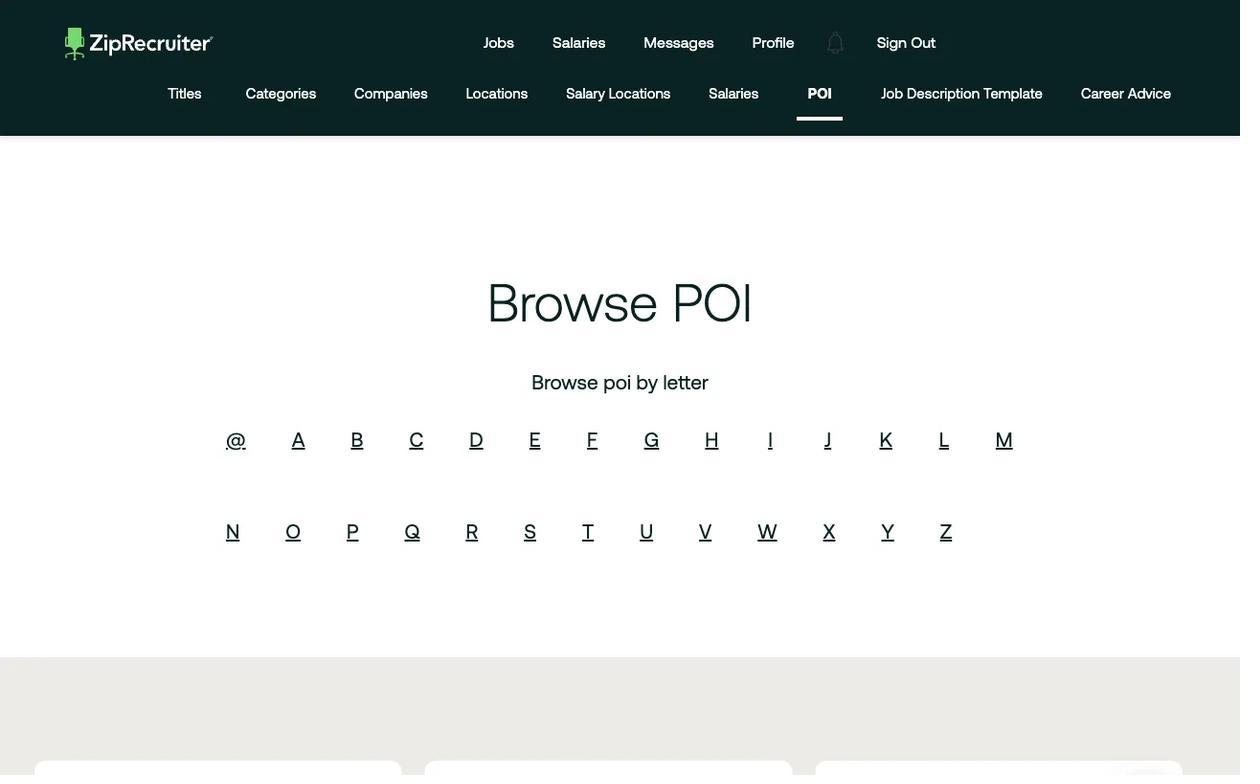 Task type: vqa. For each thing, say whether or not it's contained in the screenshot.
the bottommost "Quick Apply" button
no



Task type: locate. For each thing, give the bounding box(es) containing it.
out
[[911, 34, 936, 51]]

letter
[[663, 370, 709, 393]]

salaries up salary on the left top of the page
[[553, 34, 606, 51]]

r
[[466, 520, 478, 543]]

h link
[[705, 428, 719, 451]]

w link
[[758, 520, 777, 543]]

o
[[286, 520, 301, 543]]

d link
[[470, 428, 483, 451]]

b
[[351, 428, 363, 451]]

poi inside tabs element
[[808, 85, 832, 101]]

career
[[1081, 85, 1124, 101]]

ziprecruiter image
[[65, 28, 213, 60]]

poi
[[808, 85, 832, 101], [672, 272, 753, 332], [604, 370, 631, 393]]

browse
[[488, 272, 658, 332], [532, 370, 598, 393]]

sign out link
[[863, 15, 950, 70]]

salaries down profile link at the right top of page
[[709, 85, 759, 101]]

1 vertical spatial browse
[[532, 370, 598, 393]]

l link
[[939, 428, 949, 451]]

2 horizontal spatial poi
[[808, 85, 832, 101]]

advice
[[1128, 85, 1171, 101]]

locations
[[466, 85, 528, 101], [609, 85, 671, 101]]

poi up the letter
[[672, 272, 753, 332]]

salaries link
[[538, 15, 620, 70], [709, 70, 759, 120]]

1 horizontal spatial poi
[[672, 272, 753, 332]]

1 horizontal spatial locations
[[609, 85, 671, 101]]

locations link
[[466, 70, 528, 120]]

poi for browse poi
[[672, 272, 753, 332]]

1 horizontal spatial salaries
[[709, 85, 759, 101]]

categories
[[246, 85, 316, 101]]

sign
[[877, 34, 907, 51]]

browse up f link
[[532, 370, 598, 393]]

0 horizontal spatial salaries
[[553, 34, 606, 51]]

r link
[[466, 520, 478, 543]]

main element
[[50, 15, 1191, 70]]

1 vertical spatial poi
[[672, 272, 753, 332]]

0 horizontal spatial poi
[[604, 370, 631, 393]]

career advice link
[[1081, 70, 1171, 120]]

j
[[824, 428, 831, 451]]

d
[[470, 428, 483, 451]]

companies
[[354, 85, 428, 101]]

g link
[[644, 428, 659, 451]]

salaries link up salary on the left top of the page
[[538, 15, 620, 70]]

salaries inside 'main' element
[[553, 34, 606, 51]]

poi for browse poi by letter
[[604, 370, 631, 393]]

j link
[[824, 428, 831, 451]]

c
[[409, 428, 424, 451]]

v
[[699, 520, 712, 543]]

1 vertical spatial salaries
[[709, 85, 759, 101]]

categories link
[[246, 70, 316, 120]]

a link
[[292, 428, 305, 451]]

0 vertical spatial browse
[[488, 272, 658, 332]]

salaries
[[553, 34, 606, 51], [709, 85, 759, 101]]

0 vertical spatial poi
[[808, 85, 832, 101]]

profile
[[753, 34, 795, 51]]

t link
[[582, 520, 594, 543]]

messages
[[644, 34, 714, 51]]

locations right salary on the left top of the page
[[609, 85, 671, 101]]

browse for browse poi
[[488, 272, 658, 332]]

x link
[[823, 520, 836, 543]]

locations down jobs link
[[466, 85, 528, 101]]

titles link
[[162, 70, 208, 120]]

browse poi
[[488, 272, 753, 332]]

b link
[[351, 428, 363, 451]]

messages link
[[630, 15, 729, 70]]

browse up browse poi by letter
[[488, 272, 658, 332]]

y link
[[882, 520, 894, 543]]

s link
[[524, 520, 536, 543]]

m link
[[996, 428, 1013, 451]]

p
[[347, 520, 359, 543]]

@ link
[[226, 428, 246, 451]]

poi down notifications image
[[808, 85, 832, 101]]

poi left by
[[604, 370, 631, 393]]

2 vertical spatial poi
[[604, 370, 631, 393]]

salaries inside tabs element
[[709, 85, 759, 101]]

0 vertical spatial salaries
[[553, 34, 606, 51]]

k link
[[880, 428, 892, 451]]

n link
[[226, 520, 240, 543]]

description
[[907, 85, 980, 101]]

s
[[524, 520, 536, 543]]

0 horizontal spatial locations
[[466, 85, 528, 101]]

jobs link
[[469, 15, 529, 70]]

notifications image
[[814, 20, 858, 65]]

n
[[226, 520, 240, 543]]

salaries link down profile
[[709, 70, 759, 120]]



Task type: describe. For each thing, give the bounding box(es) containing it.
y
[[882, 520, 894, 543]]

t
[[582, 520, 594, 543]]

e
[[529, 428, 541, 451]]

z
[[940, 520, 952, 543]]

g
[[644, 428, 659, 451]]

u link
[[640, 520, 653, 543]]

companies link
[[354, 70, 428, 120]]

jobs
[[483, 34, 514, 51]]

job description template link
[[881, 70, 1043, 120]]

salary locations link
[[566, 70, 671, 120]]

a
[[292, 428, 305, 451]]

p link
[[347, 520, 359, 543]]

browse for browse poi by letter
[[532, 370, 598, 393]]

q link
[[405, 520, 420, 543]]

e link
[[529, 428, 541, 451]]

template
[[984, 85, 1043, 101]]

profile link
[[738, 15, 809, 70]]

tabs element
[[162, 70, 1191, 120]]

job description template
[[881, 85, 1043, 101]]

career advice
[[1081, 85, 1171, 101]]

job
[[881, 85, 903, 101]]

2 locations from the left
[[609, 85, 671, 101]]

l
[[939, 428, 949, 451]]

i
[[768, 428, 773, 451]]

i link
[[768, 428, 773, 451]]

sign out
[[877, 34, 936, 51]]

poi link
[[797, 70, 843, 117]]

u
[[640, 520, 653, 543]]

x
[[823, 520, 836, 543]]

q
[[405, 520, 420, 543]]

titles
[[168, 85, 202, 101]]

f
[[587, 428, 598, 451]]

@
[[226, 428, 246, 451]]

salary
[[566, 85, 605, 101]]

0 horizontal spatial salaries link
[[538, 15, 620, 70]]

z link
[[940, 520, 952, 543]]

by
[[637, 370, 658, 393]]

v link
[[699, 520, 712, 543]]

m
[[996, 428, 1013, 451]]

1 horizontal spatial salaries link
[[709, 70, 759, 120]]

c link
[[409, 428, 424, 451]]

browse poi by letter
[[532, 370, 709, 393]]

o link
[[286, 520, 301, 543]]

f link
[[587, 428, 598, 451]]

salary locations
[[566, 85, 671, 101]]

w
[[758, 520, 777, 543]]

k
[[880, 428, 892, 451]]

1 locations from the left
[[466, 85, 528, 101]]

h
[[705, 428, 719, 451]]



